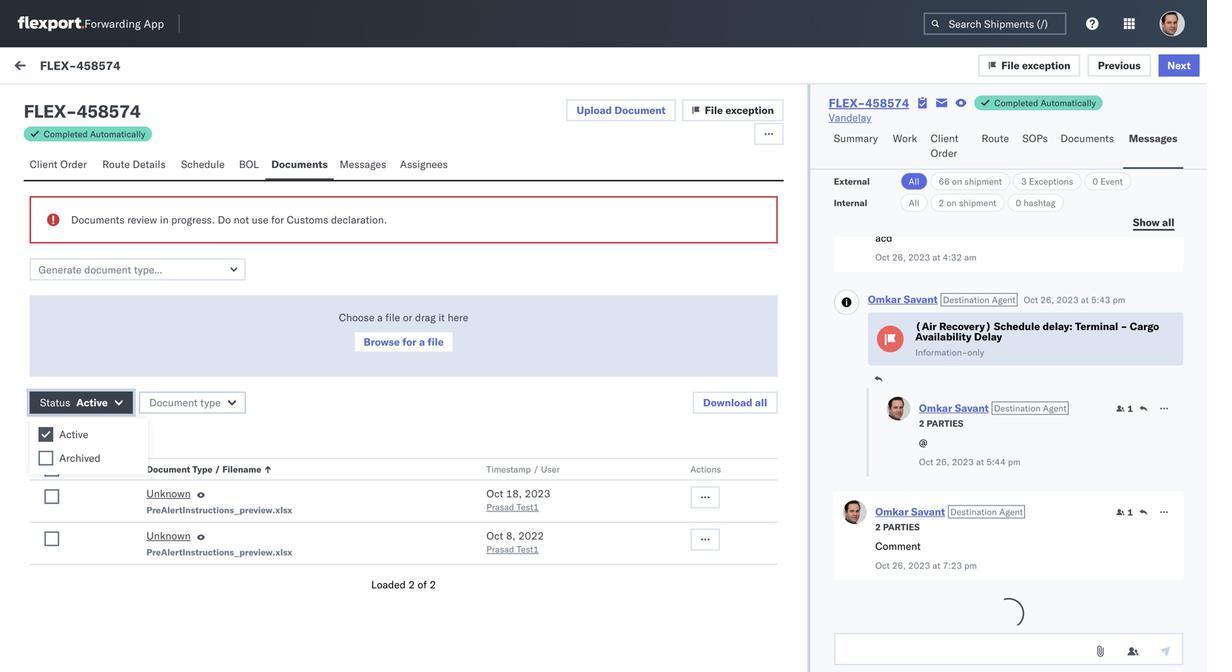 Task type: describe. For each thing, give the bounding box(es) containing it.
1 vertical spatial automatically
[[90, 128, 145, 140]]

1 vertical spatial completed
[[44, 128, 88, 140]]

lucrative
[[44, 511, 85, 524]]

0 horizontal spatial documents button
[[265, 151, 334, 180]]

@
[[919, 436, 928, 449]]

upload
[[577, 104, 612, 117]]

omkar up latent messaging test.
[[72, 160, 103, 173]]

documents review in progress. do not use for customs declaration.
[[71, 213, 387, 226]]

0 vertical spatial file
[[385, 311, 400, 324]]

2 left of
[[409, 578, 415, 591]]

all button for 66
[[901, 172, 928, 190]]

1 horizontal spatial messages button
[[1123, 125, 1184, 169]]

route details button
[[96, 151, 175, 180]]

2 up @
[[919, 418, 925, 429]]

458574 up 2 on shipment
[[963, 172, 1002, 185]]

0 horizontal spatial client order button
[[24, 151, 96, 180]]

and
[[135, 497, 153, 510]]

1 horizontal spatial flex-458574
[[829, 95, 909, 110]]

5:44
[[987, 456, 1006, 467]]

oct inside oct 18, 2023 prasad test1
[[487, 487, 503, 500]]

oct inside oct 8, 2022 prasad test1
[[487, 529, 503, 542]]

with
[[156, 497, 176, 510]]

0 vertical spatial a
[[93, 252, 99, 265]]

on for 66
[[952, 176, 962, 187]]

@ oct 26, 2023 at 5:44 pm
[[919, 436, 1021, 467]]

omkar savant destination agent for comment
[[875, 505, 1023, 518]]

internal (0) button
[[93, 87, 166, 116]]

choose a file or drag it here
[[339, 311, 468, 324]]

5:46
[[478, 379, 501, 392]]

458574 up vandelay
[[865, 95, 909, 110]]

savant up @ oct 26, 2023 at 5:44 pm
[[955, 402, 989, 415]]

type inside button
[[192, 464, 213, 475]]

oct inside @ oct 26, 2023 at 5:44 pm
[[919, 456, 934, 467]]

2023 for comment
[[908, 560, 930, 571]]

18,
[[506, 487, 522, 500]]

omkar left ∙
[[72, 442, 103, 454]]

omkar down acd
[[868, 293, 901, 306]]

3
[[1021, 176, 1027, 187]]

26, left "5:46" at the bottom left of the page
[[428, 379, 444, 392]]

flex- 458574 for latent messaging test.
[[932, 172, 1002, 185]]

savant down generate document type... text field
[[106, 293, 138, 306]]

details
[[133, 158, 166, 171]]

1 vertical spatial customs
[[151, 386, 195, 399]]

2023 for @
[[952, 456, 974, 467]]

files
[[80, 429, 101, 442]]

this
[[44, 497, 64, 510]]

route details
[[102, 158, 166, 171]]

external (0) button
[[18, 87, 93, 116]]

browse for a file
[[364, 335, 444, 348]]

test1 for 2023
[[517, 501, 539, 513]]

edt for latent
[[522, 172, 541, 185]]

0 vertical spatial file exception
[[1002, 59, 1071, 72]]

oct inside acd oct 26, 2023 at 4:32 am
[[875, 252, 890, 263]]

work inside button
[[893, 132, 917, 145]]

1 vertical spatial a
[[377, 311, 383, 324]]

loaded 2 of 2
[[371, 578, 436, 591]]

1 horizontal spatial completed automatically
[[994, 97, 1096, 108]]

oct 26, 2023, 7:22 pm edt
[[408, 172, 541, 185]]

notifying
[[79, 563, 121, 576]]

latent
[[44, 186, 74, 199]]

- inside (air recovery) schedule delay: terminal - cargo availability delay information-only
[[1121, 320, 1128, 333]]

a inside 'browse for a file' button
[[419, 335, 425, 348]]

0 vertical spatial agent
[[992, 294, 1016, 305]]

document type / filename button
[[143, 460, 457, 475]]

cargo
[[1130, 320, 1159, 333]]

pm for comment
[[964, 560, 977, 571]]

flexport. image
[[18, 16, 84, 31]]

2 down 66
[[939, 197, 944, 208]]

1 button for comment
[[1116, 506, 1133, 518]]

2 right of
[[430, 578, 436, 591]]

forwarding app
[[84, 17, 164, 31]]

26, left timestamp
[[428, 468, 444, 481]]

1 horizontal spatial customs
[[287, 213, 328, 226]]

4 resize handle column header from the left
[[1170, 124, 1187, 672]]

external for external
[[834, 176, 870, 187]]

3 exceptions
[[1021, 176, 1074, 187]]

user
[[541, 464, 560, 475]]

for inside button
[[402, 335, 417, 348]]

on for 2
[[947, 197, 957, 208]]

pm for @
[[1008, 456, 1021, 467]]

been
[[319, 563, 342, 576]]

assignees
[[400, 158, 448, 171]]

savant up warehouse on the left bottom
[[106, 442, 138, 454]]

schedule inside the schedule button
[[181, 158, 225, 171]]

26, up loaded 2 of 2
[[428, 564, 444, 577]]

oct 26, 2023, 7:00 pm edt
[[408, 239, 541, 252]]

message
[[46, 128, 81, 140]]

messaging
[[77, 186, 127, 199]]

458574 down forwarding app link
[[76, 58, 120, 73]]

work button
[[887, 125, 925, 169]]

0 hashtag
[[1016, 197, 1056, 208]]

1 vertical spatial file exception
[[705, 104, 774, 117]]

0 vertical spatial messages
[[1129, 132, 1178, 145]]

flex - 458574
[[24, 100, 141, 122]]

agent for comment
[[999, 506, 1023, 517]]

your
[[164, 563, 185, 576]]

uploaded files ∙ 2
[[30, 429, 119, 442]]

at left 5:43
[[1081, 294, 1089, 305]]

omkar savant destination agent for @
[[919, 402, 1067, 415]]

omkar up filing
[[72, 227, 103, 240]]

my work
[[15, 57, 81, 77]]

omkar down filing
[[72, 293, 103, 306]]

parties for @
[[927, 418, 964, 429]]

2 parties button for @
[[919, 416, 964, 429]]

status
[[40, 396, 70, 409]]

1 vertical spatial messages
[[340, 158, 386, 171]]

of
[[418, 578, 427, 591]]

work for my
[[42, 57, 81, 77]]

savant up test.
[[106, 160, 138, 173]]

1 5:45 from the top
[[478, 468, 501, 481]]

pm for i
[[503, 239, 519, 252]]

458574 down import
[[77, 100, 141, 122]]

savant down review
[[106, 227, 138, 240]]

summary
[[834, 132, 878, 145]]

documents for documents review in progress. do not use for customs declaration.
[[71, 213, 125, 226]]

browse
[[364, 335, 400, 348]]

26, inside acd oct 26, 2023 at 4:32 am
[[892, 252, 906, 263]]

edt for i
[[522, 239, 541, 252]]

(air
[[915, 320, 937, 333]]

assignees button
[[394, 151, 457, 180]]

edt for we
[[522, 564, 541, 577]]

2 on shipment
[[939, 197, 997, 208]]

0 vertical spatial destination
[[943, 294, 990, 305]]

work for related
[[966, 128, 985, 140]]

1 vertical spatial file
[[705, 104, 723, 117]]

1 horizontal spatial client order button
[[925, 125, 976, 169]]

next
[[1168, 59, 1191, 72]]

2 up comment
[[875, 521, 881, 533]]

review
[[127, 213, 157, 226]]

k,
[[256, 563, 266, 576]]

all for download all
[[755, 396, 767, 409]]

at for @
[[976, 456, 984, 467]]

Search Shipments (/) text field
[[924, 13, 1067, 35]]

item/shipment
[[988, 128, 1048, 140]]

related work item/shipment
[[933, 128, 1048, 140]]

external (0)
[[24, 94, 85, 107]]

omkar savant for latent
[[72, 160, 138, 173]]

at for acd
[[933, 252, 941, 263]]

all button for 2
[[901, 194, 928, 212]]

loaded
[[371, 578, 406, 591]]

at for comment
[[933, 560, 941, 571]]

0 for 0 hashtag
[[1016, 197, 1021, 208]]

2023, for i
[[447, 239, 476, 252]]

0 event
[[1093, 176, 1123, 187]]

0 horizontal spatial messages button
[[334, 151, 394, 180]]

acd
[[875, 231, 893, 244]]

0 vertical spatial automatically
[[1041, 97, 1096, 108]]

26, left 'here' on the left top of page
[[428, 305, 444, 318]]

warehouse
[[102, 467, 157, 480]]

omkar savant button for @
[[919, 402, 989, 415]]

1 vertical spatial client
[[30, 158, 58, 171]]

related
[[933, 128, 964, 140]]

destination for comment
[[950, 506, 997, 517]]

route button
[[976, 125, 1017, 169]]

import work button
[[104, 47, 174, 87]]

26, left 7:00 at the top left of page
[[428, 239, 444, 252]]

0 vertical spatial pm
[[1113, 294, 1125, 305]]

hashtag
[[1024, 197, 1056, 208]]

26, up delay:
[[1041, 294, 1054, 305]]

∙
[[104, 429, 110, 442]]

2022
[[518, 529, 544, 542]]

7:22
[[478, 172, 501, 185]]

2 / from the left
[[533, 464, 539, 475]]

1 resize handle column header from the left
[[384, 124, 402, 672]]

improve
[[217, 252, 255, 265]]

shipment for 66 on shipment
[[965, 176, 1002, 187]]

savant up "comment oct 26, 2023 at 7:23 pm"
[[911, 505, 945, 518]]

client order for the right client order button
[[931, 132, 959, 160]]

documents for rightmost documents button
[[1061, 132, 1114, 145]]

not
[[234, 213, 249, 226]]

external for external (0)
[[24, 94, 63, 107]]

show all button
[[1124, 212, 1184, 234]]

archived
[[59, 452, 101, 464]]

1 vertical spatial active
[[59, 428, 88, 441]]

availability
[[915, 330, 972, 343]]

0 vertical spatial exception
[[1022, 59, 1071, 72]]

all for 2
[[909, 197, 920, 208]]

2 resize handle column header from the left
[[646, 124, 664, 672]]

0 horizontal spatial delay
[[194, 467, 222, 480]]

7:00
[[478, 239, 501, 252]]

show all
[[1133, 216, 1175, 229]]

it
[[439, 311, 445, 324]]

edt for omkar savant
[[522, 305, 541, 318]]

timestamp / user
[[487, 464, 560, 475]]

internal for internal (0)
[[99, 94, 136, 107]]

1 horizontal spatial file
[[1002, 59, 1020, 72]]

4 omkar savant from the top
[[72, 442, 138, 454]]

0 vertical spatial completed
[[994, 97, 1039, 108]]

all for 66
[[909, 176, 920, 187]]

2023, for latent
[[447, 172, 476, 185]]

1 horizontal spatial type
[[223, 386, 247, 399]]

5 pm from the top
[[503, 468, 519, 481]]



Task type: locate. For each thing, give the bounding box(es) containing it.
client order
[[931, 132, 959, 160], [30, 158, 87, 171]]

3 resize handle column header from the left
[[908, 124, 925, 672]]

i am filing a commendation report to improve
[[44, 252, 255, 265]]

exceptions
[[1029, 176, 1074, 187]]

flex-458574 up vandelay
[[829, 95, 909, 110]]

2023 left 4:32 on the right
[[908, 252, 930, 263]]

2 1 button from the top
[[1116, 506, 1133, 518]]

0 horizontal spatial pm
[[964, 560, 977, 571]]

omkar
[[72, 160, 103, 173], [72, 227, 103, 240], [868, 293, 901, 306], [72, 293, 103, 306], [919, 402, 952, 415], [72, 442, 103, 454], [875, 505, 909, 518]]

0 vertical spatial file
[[1002, 59, 1020, 72]]

1 vertical spatial destination
[[994, 402, 1041, 414]]

hold
[[197, 386, 221, 399]]

2023 inside oct 18, 2023 prasad test1
[[525, 487, 551, 500]]

omkar savant destination agent up "comment oct 26, 2023 at 7:23 pm"
[[875, 505, 1023, 518]]

schedule inside (air recovery) schedule delay: terminal - cargo availability delay information-only
[[994, 320, 1040, 333]]

are
[[62, 563, 77, 576]]

omkar savant for i
[[72, 227, 138, 240]]

for right use
[[271, 213, 284, 226]]

1 vertical spatial omkar savant button
[[919, 402, 989, 415]]

bol
[[239, 158, 259, 171]]

1 horizontal spatial parties
[[927, 418, 964, 429]]

client order for the leftmost client order button
[[30, 158, 87, 171]]

use
[[252, 213, 268, 226]]

0 vertical spatial work
[[42, 57, 81, 77]]

0 horizontal spatial for
[[271, 213, 284, 226]]

exception: for exception: warehouse devan delay
[[47, 467, 99, 480]]

2023 up delay:
[[1057, 294, 1079, 305]]

4 edt from the top
[[522, 379, 541, 392]]

shipment
[[965, 176, 1002, 187], [959, 197, 997, 208]]

exception: down archived
[[47, 467, 99, 480]]

0 vertical spatial for
[[271, 213, 284, 226]]

pm right "5:46" at the bottom left of the page
[[503, 379, 519, 392]]

unknown down devan at the bottom left of the page
[[146, 487, 191, 500]]

26, down acd
[[892, 252, 906, 263]]

destination
[[943, 294, 990, 305], [994, 402, 1041, 414], [950, 506, 997, 517]]

route inside button
[[982, 132, 1009, 145]]

external down summary button on the right
[[834, 176, 870, 187]]

1 horizontal spatial completed
[[994, 97, 1039, 108]]

uploaded
[[30, 429, 77, 442]]

1 horizontal spatial all
[[1162, 216, 1175, 229]]

1 vertical spatial documents
[[271, 158, 328, 171]]

savant
[[106, 160, 138, 173], [106, 227, 138, 240], [904, 293, 938, 306], [106, 293, 138, 306], [955, 402, 989, 415], [106, 442, 138, 454], [911, 505, 945, 518]]

4 pm from the top
[[503, 379, 519, 392]]

on down 66
[[947, 197, 957, 208]]

edt right "5:46" at the bottom left of the page
[[522, 379, 541, 392]]

route inside "button"
[[102, 158, 130, 171]]

exception: up uploaded files ∙ 2
[[47, 386, 99, 399]]

unknown link down devan at the bottom left of the page
[[146, 486, 191, 504]]

0 horizontal spatial 0
[[1016, 197, 1021, 208]]

app
[[144, 17, 164, 31]]

all right download in the bottom right of the page
[[755, 396, 767, 409]]

client order up latent
[[30, 158, 87, 171]]

2 horizontal spatial documents
[[1061, 132, 1114, 145]]

0 vertical spatial external
[[24, 94, 63, 107]]

2 vertical spatial documents
[[71, 213, 125, 226]]

information-
[[915, 347, 968, 358]]

partnership.
[[87, 511, 145, 524]]

download all button
[[693, 392, 778, 414]]

test.
[[130, 186, 151, 199]]

shipment up 2 on shipment
[[965, 176, 1002, 187]]

3 pm from the top
[[503, 305, 519, 318]]

0 for 0 event
[[1093, 176, 1098, 187]]

document inside button
[[615, 104, 666, 117]]

test1 down 18,
[[517, 501, 539, 513]]

1 vertical spatial unknown link
[[146, 529, 191, 546]]

1 horizontal spatial am
[[964, 252, 977, 263]]

file inside button
[[428, 335, 444, 348]]

documents right bol button
[[271, 158, 328, 171]]

we
[[44, 563, 59, 576]]

internal down summary button on the right
[[834, 197, 868, 208]]

filing
[[67, 252, 91, 265]]

1 horizontal spatial automatically
[[1041, 97, 1096, 108]]

1 horizontal spatial 0
[[1093, 176, 1098, 187]]

0 left the 'hashtag'
[[1016, 197, 1021, 208]]

order up latent
[[60, 158, 87, 171]]

prasad down 18,
[[487, 501, 514, 513]]

0 vertical spatial all
[[909, 176, 920, 187]]

2 5:45 from the top
[[478, 564, 501, 577]]

omkar up comment
[[875, 505, 909, 518]]

omkar savant button up (air
[[868, 293, 938, 306]]

6 edt from the top
[[522, 564, 541, 577]]

1 1 button from the top
[[1116, 403, 1133, 415]]

browse for a file button
[[353, 331, 454, 353]]

0 horizontal spatial client order
[[30, 158, 87, 171]]

None checkbox
[[38, 427, 53, 442], [44, 462, 59, 477], [38, 427, 53, 442], [44, 462, 59, 477]]

completed up item/shipment
[[994, 97, 1039, 108]]

forwarding
[[84, 17, 141, 31]]

pm right 5:43
[[1113, 294, 1125, 305]]

1 horizontal spatial file
[[428, 335, 444, 348]]

(0) for external (0)
[[65, 94, 85, 107]]

resize handle column header
[[384, 124, 402, 672], [646, 124, 664, 672], [908, 124, 925, 672], [1170, 124, 1187, 672]]

2023 inside "comment oct 26, 2023 at 7:23 pm"
[[908, 560, 930, 571]]

2 test1 from the top
[[517, 544, 539, 555]]

a right filing
[[93, 252, 99, 265]]

test1 inside oct 8, 2022 prasad test1
[[517, 544, 539, 555]]

1 vertical spatial exception
[[726, 104, 774, 117]]

1 for @
[[1128, 403, 1133, 414]]

5 2023, from the top
[[447, 468, 476, 481]]

1 vertical spatial prealertinstructions_preview.xlsx
[[146, 547, 292, 558]]

all up acd oct 26, 2023 at 4:32 am
[[909, 197, 920, 208]]

work right import
[[144, 61, 168, 74]]

2023, for we
[[447, 564, 476, 577]]

5:43
[[1091, 294, 1111, 305]]

0 horizontal spatial /
[[215, 464, 220, 475]]

pm right 5:44
[[1008, 456, 1021, 467]]

terminal
[[1075, 320, 1119, 333]]

1 horizontal spatial external
[[834, 176, 870, 187]]

0 vertical spatial 1
[[1128, 403, 1133, 414]]

customs
[[287, 213, 328, 226], [151, 386, 195, 399]]

1 vertical spatial 5:45
[[478, 564, 501, 577]]

1 vertical spatial pm
[[1008, 456, 1021, 467]]

comment oct 26, 2023 at 7:23 pm
[[875, 540, 977, 571]]

all left 66
[[909, 176, 920, 187]]

or
[[403, 311, 412, 324]]

prasad for 8,
[[487, 544, 514, 555]]

2 all from the top
[[909, 197, 920, 208]]

prasad down the 8,
[[487, 544, 514, 555]]

messages button
[[1123, 125, 1184, 169], [334, 151, 394, 180]]

route for route
[[982, 132, 1009, 145]]

order for the right client order button
[[931, 147, 957, 160]]

recovery)
[[939, 320, 992, 333]]

omkar savant for oct 26, 2023, 6:30 pm edt
[[72, 293, 138, 306]]

2023 inside acd oct 26, 2023 at 4:32 am
[[908, 252, 930, 263]]

1 horizontal spatial file exception
[[1002, 59, 1071, 72]]

0 vertical spatial completed automatically
[[994, 97, 1096, 108]]

omkar savant down generate document type... text field
[[72, 293, 138, 306]]

0 horizontal spatial documents
[[71, 213, 125, 226]]

1 / from the left
[[215, 464, 220, 475]]

acd oct 26, 2023 at 4:32 am
[[875, 231, 977, 263]]

1 vertical spatial test1
[[517, 544, 539, 555]]

1 vertical spatial work
[[966, 128, 985, 140]]

do
[[218, 213, 231, 226]]

oct inside "comment oct 26, 2023 at 7:23 pm"
[[875, 560, 890, 571]]

6:30
[[478, 305, 501, 318]]

edt right 6:30
[[522, 305, 541, 318]]

unknown link down 'and with this contract established, lucrative partnership.'
[[146, 529, 191, 546]]

8,
[[506, 529, 516, 542]]

1 vertical spatial 1 button
[[1116, 506, 1133, 518]]

document inside button
[[146, 464, 190, 475]]

2 right ∙
[[113, 429, 119, 442]]

at inside "comment oct 26, 2023 at 7:23 pm"
[[933, 560, 941, 571]]

destination for @
[[994, 402, 1041, 414]]

1 horizontal spatial client
[[931, 132, 959, 145]]

2 horizontal spatial a
[[419, 335, 425, 348]]

client
[[931, 132, 959, 145], [30, 158, 58, 171]]

0 horizontal spatial route
[[102, 158, 130, 171]]

you
[[123, 563, 140, 576]]

oct 26, 2023 at 5:43 pm
[[1024, 294, 1125, 305]]

1 horizontal spatial documents button
[[1055, 125, 1123, 169]]

/
[[215, 464, 220, 475], [533, 464, 539, 475]]

pm for latent
[[503, 172, 519, 185]]

destination up recovery)
[[943, 294, 990, 305]]

omkar savant destination agent up @ oct 26, 2023 at 5:44 pm
[[919, 402, 1067, 415]]

oct 26, 2023, 5:45 pm edt up 18,
[[408, 468, 541, 481]]

2023 right 18,
[[525, 487, 551, 500]]

None text field
[[834, 633, 1184, 665]]

exception
[[1022, 59, 1071, 72], [726, 104, 774, 117]]

0 horizontal spatial completed automatically
[[44, 128, 145, 140]]

1 edt from the top
[[522, 172, 541, 185]]

0 vertical spatial test1
[[517, 501, 539, 513]]

0 vertical spatial oct 26, 2023, 5:45 pm edt
[[408, 468, 541, 481]]

1 button for @
[[1116, 403, 1133, 415]]

internal for internal
[[834, 197, 868, 208]]

all for show all
[[1162, 216, 1175, 229]]

2 vertical spatial document
[[146, 464, 190, 475]]

1 vertical spatial file
[[428, 335, 444, 348]]

completed automatically down flex - 458574
[[44, 128, 145, 140]]

26, left 5:44
[[936, 456, 950, 467]]

internal (0)
[[99, 94, 157, 107]]

26, down assignees
[[428, 172, 444, 185]]

automatically up 'route details'
[[90, 128, 145, 140]]

report
[[174, 252, 203, 265]]

1 vertical spatial flex- 458574
[[932, 468, 1002, 481]]

savant up (air
[[904, 293, 938, 306]]

3 2023, from the top
[[447, 305, 476, 318]]

document for type
[[149, 396, 198, 409]]

active
[[76, 396, 108, 409], [59, 428, 88, 441]]

unknown for oct 18, 2023
[[146, 487, 191, 500]]

pm inside "comment oct 26, 2023 at 7:23 pm"
[[964, 560, 977, 571]]

order
[[931, 147, 957, 160], [60, 158, 87, 171]]

test1 down 2022
[[517, 544, 539, 555]]

completed automatically up "sops"
[[994, 97, 1096, 108]]

2 oct 26, 2023, 5:45 pm edt from the top
[[408, 564, 541, 577]]

k
[[237, 563, 244, 576]]

458574 right 7:23 at the bottom of page
[[963, 564, 1002, 577]]

timestamp / user button
[[484, 460, 661, 475]]

1 for comment
[[1128, 507, 1133, 518]]

2 horizontal spatial pm
[[1113, 294, 1125, 305]]

client order button up 66
[[925, 125, 976, 169]]

0 vertical spatial active
[[76, 396, 108, 409]]

1 horizontal spatial client order
[[931, 132, 959, 160]]

1 vertical spatial schedule
[[994, 320, 1040, 333]]

None checkbox
[[38, 451, 53, 466], [44, 489, 59, 504], [44, 531, 59, 546], [38, 451, 53, 466], [44, 489, 59, 504], [44, 531, 59, 546]]

2 1 from the top
[[1128, 507, 1133, 518]]

66 on shipment
[[939, 176, 1002, 187]]

at
[[933, 252, 941, 263], [1081, 294, 1089, 305], [976, 456, 984, 467], [933, 560, 941, 571]]

flex- 1366815
[[932, 305, 1008, 318]]

documents button
[[1055, 125, 1123, 169], [265, 151, 334, 180]]

prasad inside oct 8, 2022 prasad test1
[[487, 544, 514, 555]]

all button left 66
[[901, 172, 928, 190]]

(0)
[[65, 94, 85, 107], [138, 94, 157, 107]]

0 vertical spatial schedule
[[181, 158, 225, 171]]

3 edt from the top
[[522, 305, 541, 318]]

26, inside "comment oct 26, 2023 at 7:23 pm"
[[892, 560, 906, 571]]

0 horizontal spatial flex-458574
[[40, 58, 120, 73]]

here
[[448, 311, 468, 324]]

a right choose
[[377, 311, 383, 324]]

0 vertical spatial customs
[[287, 213, 328, 226]]

work
[[144, 61, 168, 74], [893, 132, 917, 145]]

1 vertical spatial unknown
[[146, 487, 191, 500]]

i
[[44, 252, 47, 265]]

1
[[1128, 403, 1133, 414], [1128, 507, 1133, 518]]

0 horizontal spatial automatically
[[90, 128, 145, 140]]

0 vertical spatial parties
[[927, 418, 964, 429]]

0 vertical spatial unknown
[[102, 386, 149, 399]]

1 horizontal spatial order
[[931, 147, 957, 160]]

we are notifying you that your shipment, k & k, devan has been delayed.
[[44, 563, 385, 576]]

upload document
[[577, 104, 666, 117]]

3 omkar savant from the top
[[72, 293, 138, 306]]

document right upload at the top of the page
[[615, 104, 666, 117]]

schedule down "1366815"
[[994, 320, 1040, 333]]

1 horizontal spatial messages
[[1129, 132, 1178, 145]]

agent for @
[[1043, 402, 1067, 414]]

prealertinstructions_preview.xlsx for oct 8, 2022
[[146, 547, 292, 558]]

all right show
[[1162, 216, 1175, 229]]

delay up only
[[974, 330, 1002, 343]]

bol button
[[233, 151, 265, 180]]

unknown link for oct 8, 2022
[[146, 529, 191, 546]]

type
[[200, 396, 221, 409]]

2 unknown link from the top
[[146, 529, 191, 546]]

all button up acd oct 26, 2023 at 4:32 am
[[901, 194, 928, 212]]

work inside button
[[144, 61, 168, 74]]

document type / filename
[[146, 464, 261, 475]]

0 vertical spatial 5:45
[[478, 468, 501, 481]]

5:45 down oct 8, 2022 prasad test1
[[478, 564, 501, 577]]

2 edt from the top
[[522, 239, 541, 252]]

0 horizontal spatial all
[[755, 396, 767, 409]]

458574 down 5:44
[[963, 468, 1002, 481]]

prasad inside oct 18, 2023 prasad test1
[[487, 501, 514, 513]]

0 vertical spatial omkar savant button
[[868, 293, 938, 306]]

1 exception: from the top
[[47, 386, 99, 399]]

at inside @ oct 26, 2023 at 5:44 pm
[[976, 456, 984, 467]]

filename
[[222, 464, 261, 475]]

2 2023, from the top
[[447, 239, 476, 252]]

am inside acd oct 26, 2023 at 4:32 am
[[964, 252, 977, 263]]

file down it
[[428, 335, 444, 348]]

2 parties for @
[[919, 418, 964, 429]]

1 horizontal spatial work
[[893, 132, 917, 145]]

1 1 from the top
[[1128, 403, 1133, 414]]

1 vertical spatial shipment
[[959, 197, 997, 208]]

has
[[300, 563, 316, 576]]

pm for we
[[503, 564, 519, 577]]

1 (0) from the left
[[65, 94, 85, 107]]

test1 inside oct 18, 2023 prasad test1
[[517, 501, 539, 513]]

omkar up @
[[919, 402, 952, 415]]

2 pm from the top
[[503, 239, 519, 252]]

0 vertical spatial omkar savant destination agent
[[868, 293, 1016, 306]]

document for type
[[146, 464, 190, 475]]

1 oct 26, 2023, 5:45 pm edt from the top
[[408, 468, 541, 481]]

1 vertical spatial work
[[893, 132, 917, 145]]

2 all button from the top
[[901, 194, 928, 212]]

26, inside @ oct 26, 2023 at 5:44 pm
[[936, 456, 950, 467]]

1 pm from the top
[[503, 172, 519, 185]]

external inside external (0) button
[[24, 94, 63, 107]]

comment
[[875, 540, 921, 553]]

0 horizontal spatial file
[[705, 104, 723, 117]]

delay
[[974, 330, 1002, 343], [194, 467, 222, 480]]

omkar savant destination agent
[[868, 293, 1016, 306], [919, 402, 1067, 415], [875, 505, 1023, 518]]

0 left event
[[1093, 176, 1098, 187]]

/ left user
[[533, 464, 539, 475]]

(0) for internal (0)
[[138, 94, 157, 107]]

unknown for oct 8, 2022
[[146, 529, 191, 542]]

document left type
[[149, 396, 198, 409]]

client up latent
[[30, 158, 58, 171]]

edt
[[522, 172, 541, 185], [522, 239, 541, 252], [522, 305, 541, 318], [522, 379, 541, 392], [522, 468, 541, 481], [522, 564, 541, 577]]

1 vertical spatial external
[[834, 176, 870, 187]]

3 flex- 458574 from the top
[[932, 564, 1002, 577]]

2 prealertinstructions_preview.xlsx from the top
[[146, 547, 292, 558]]

drag
[[415, 311, 436, 324]]

documents up 0 event
[[1061, 132, 1114, 145]]

unknown link
[[146, 486, 191, 504], [146, 529, 191, 546]]

2 vertical spatial a
[[419, 335, 425, 348]]

0 vertical spatial type
[[223, 386, 247, 399]]

file
[[385, 311, 400, 324], [428, 335, 444, 348]]

shipment for 2 on shipment
[[959, 197, 997, 208]]

pm inside @ oct 26, 2023 at 5:44 pm
[[1008, 456, 1021, 467]]

0 vertical spatial route
[[982, 132, 1009, 145]]

oct 26, 2023, 6:30 pm edt
[[408, 305, 541, 318]]

2023 inside @ oct 26, 2023 at 5:44 pm
[[952, 456, 974, 467]]

delayed.
[[345, 563, 385, 576]]

at left 7:23 at the bottom of page
[[933, 560, 941, 571]]

completed down flex - 458574
[[44, 128, 88, 140]]

customs right use
[[287, 213, 328, 226]]

flex- 458574 for you
[[932, 564, 1002, 577]]

delay up contract
[[194, 467, 222, 480]]

schedule button
[[175, 151, 233, 180]]

Generate document type... text field
[[30, 258, 246, 281]]

pm right 7:23 at the bottom of page
[[964, 560, 977, 571]]

1 horizontal spatial schedule
[[994, 320, 1040, 333]]

0 vertical spatial client
[[931, 132, 959, 145]]

unknown down 'and with this contract established, lucrative partnership.'
[[146, 529, 191, 542]]

1 prasad from the top
[[487, 501, 514, 513]]

2023, for omkar savant
[[447, 305, 476, 318]]

2 exception: from the top
[[47, 467, 99, 480]]

1 test1 from the top
[[517, 501, 539, 513]]

5 edt from the top
[[522, 468, 541, 481]]

omkar savant button for comment
[[875, 505, 945, 518]]

0 vertical spatial exception:
[[47, 386, 99, 399]]

sops button
[[1017, 125, 1055, 169]]

1 2023, from the top
[[447, 172, 476, 185]]

1 vertical spatial on
[[947, 197, 957, 208]]

parties for comment
[[883, 521, 920, 533]]

internal inside button
[[99, 94, 136, 107]]

4 2023, from the top
[[447, 379, 476, 392]]

1 horizontal spatial internal
[[834, 197, 868, 208]]

at left 5:44
[[976, 456, 984, 467]]

458574
[[76, 58, 120, 73], [865, 95, 909, 110], [77, 100, 141, 122], [963, 172, 1002, 185], [963, 468, 1002, 481], [963, 564, 1002, 577]]

2 flex- 458574 from the top
[[932, 468, 1002, 481]]

0 vertical spatial 2 parties
[[919, 418, 964, 429]]

26, down comment
[[892, 560, 906, 571]]

0 vertical spatial all
[[1162, 216, 1175, 229]]

documents for left documents button
[[271, 158, 328, 171]]

0 horizontal spatial work
[[144, 61, 168, 74]]

1 omkar savant from the top
[[72, 160, 138, 173]]

devan
[[269, 563, 297, 576]]

devan
[[160, 467, 191, 480]]

2 parties button for comment
[[875, 520, 920, 533]]

test1
[[517, 501, 539, 513], [517, 544, 539, 555]]

commendation
[[102, 252, 171, 265]]

(0) inside external (0) button
[[65, 94, 85, 107]]

at inside acd oct 26, 2023 at 4:32 am
[[933, 252, 941, 263]]

1 horizontal spatial (0)
[[138, 94, 157, 107]]

0 vertical spatial flex- 458574
[[932, 172, 1002, 185]]

2 prasad from the top
[[487, 544, 514, 555]]

my
[[15, 57, 38, 77]]

2 vertical spatial destination
[[950, 506, 997, 517]]

&
[[247, 563, 253, 576]]

0 horizontal spatial am
[[50, 252, 64, 265]]

agent down (air recovery) schedule delay: terminal - cargo availability delay information-only
[[1043, 402, 1067, 414]]

documents button right bol
[[265, 151, 334, 180]]

order for the leftmost client order button
[[60, 158, 87, 171]]

unknown link for oct 18, 2023
[[146, 486, 191, 504]]

document inside button
[[149, 396, 198, 409]]

file
[[1002, 59, 1020, 72], [705, 104, 723, 117]]

1 all from the top
[[909, 176, 920, 187]]

type right devan at the bottom left of the page
[[192, 464, 213, 475]]

/ left filename
[[215, 464, 220, 475]]

on
[[952, 176, 962, 187], [947, 197, 957, 208]]

1 prealertinstructions_preview.xlsx from the top
[[146, 504, 292, 516]]

forwarding app link
[[18, 16, 164, 31]]

0 horizontal spatial parties
[[883, 521, 920, 533]]

client order button up latent
[[24, 151, 96, 180]]

1 horizontal spatial documents
[[271, 158, 328, 171]]

exception: for exception: unknown customs hold type
[[47, 386, 99, 399]]

0 horizontal spatial completed
[[44, 128, 88, 140]]

shipment down the 66 on shipment
[[959, 197, 997, 208]]

omkar savant button up @
[[919, 402, 989, 415]]

type right hold
[[223, 386, 247, 399]]

active up the files
[[76, 396, 108, 409]]

6 pm from the top
[[503, 564, 519, 577]]

upload document button
[[566, 99, 676, 121]]

1 all button from the top
[[901, 172, 928, 190]]

(0) inside the internal (0) button
[[138, 94, 157, 107]]

route for route details
[[102, 158, 130, 171]]

1 horizontal spatial for
[[402, 335, 417, 348]]

am right 4:32 on the right
[[964, 252, 977, 263]]

prealertinstructions_preview.xlsx up 'we are notifying you that your shipment, k & k, devan has been delayed.'
[[146, 547, 292, 558]]

prealertinstructions_preview.xlsx for oct 18, 2023
[[146, 504, 292, 516]]

oct 8, 2022 prasad test1
[[487, 529, 544, 555]]

1 flex- 458574 from the top
[[932, 172, 1002, 185]]

2 (0) from the left
[[138, 94, 157, 107]]

documents down latent messaging test.
[[71, 213, 125, 226]]

sops
[[1023, 132, 1048, 145]]

1 unknown link from the top
[[146, 486, 191, 504]]

6 2023, from the top
[[447, 564, 476, 577]]

0 horizontal spatial work
[[42, 57, 81, 77]]

2023 for acd
[[908, 252, 930, 263]]

2 omkar savant from the top
[[72, 227, 138, 240]]

omkar savant up messaging
[[72, 160, 138, 173]]

1 vertical spatial for
[[402, 335, 417, 348]]

file left or
[[385, 311, 400, 324]]

pm for omkar savant
[[503, 305, 519, 318]]

test1 for 2022
[[517, 544, 539, 555]]

delay inside (air recovery) schedule delay: terminal - cargo availability delay information-only
[[974, 330, 1002, 343]]

prasad for 18,
[[487, 501, 514, 513]]

4:32
[[943, 252, 962, 263]]

1 horizontal spatial delay
[[974, 330, 1002, 343]]

contract
[[199, 497, 238, 510]]

2 parties for comment
[[875, 521, 920, 533]]



Task type: vqa. For each thing, say whether or not it's contained in the screenshot.
"Unknown" to the bottom
yes



